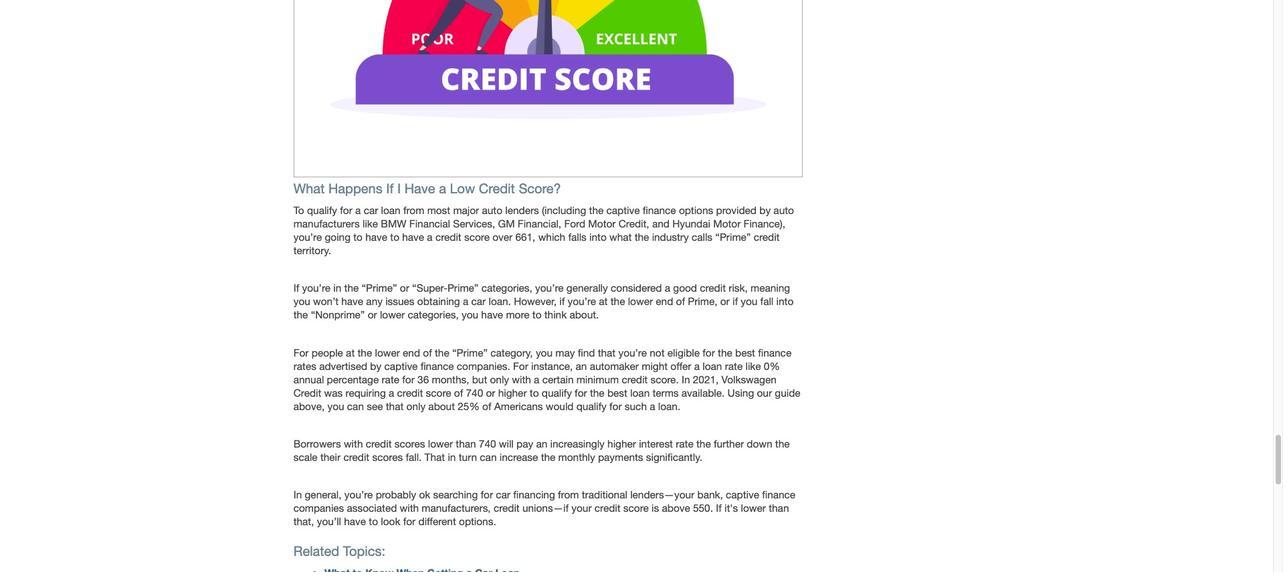 Task type: locate. For each thing, give the bounding box(es) containing it.
in up companies
[[294, 489, 302, 501]]

1 horizontal spatial if
[[386, 181, 394, 196]]

"prime"
[[716, 231, 751, 243], [362, 282, 397, 294], [453, 347, 488, 359]]

1 horizontal spatial that
[[598, 347, 616, 359]]

finance inside in general, you're probably ok searching for car financing from traditional lenders—your bank, captive finance companies associated with manufacturers, credit unions—if your credit score is above 550. if it's lower than that, you'll have to look for different options.
[[763, 489, 796, 501]]

would
[[546, 400, 574, 412]]

if up think
[[560, 296, 565, 308]]

1 vertical spatial by
[[370, 360, 382, 372]]

0 horizontal spatial only
[[407, 400, 426, 412]]

increase
[[500, 451, 538, 463]]

captive up credit,
[[607, 204, 640, 216]]

might
[[642, 360, 668, 372]]

but
[[472, 373, 488, 385]]

1 horizontal spatial by
[[760, 204, 771, 216]]

score
[[465, 231, 490, 243], [426, 387, 452, 399], [624, 502, 649, 514]]

interest
[[639, 438, 673, 450]]

qualify
[[307, 204, 337, 216], [542, 387, 572, 399], [577, 400, 607, 412]]

1 vertical spatial than
[[769, 502, 790, 514]]

percentage
[[327, 373, 379, 385]]

what happens if i have a low credit score?
[[294, 181, 561, 196]]

"prime" inside if you're in the "prime" or "super-prime" categories, you're generally considered a good credit risk, meaning you won't have any issues obtaining a car loan. however, if you're at the lower end of prime, or if you fall into the "nonprime" or lower categories, you have more to think about.
[[362, 282, 397, 294]]

0 vertical spatial categories,
[[482, 282, 533, 294]]

end up "36"
[[403, 347, 420, 359]]

to up americans
[[530, 387, 539, 399]]

0 vertical spatial car
[[364, 204, 378, 216]]

740 down but
[[466, 387, 483, 399]]

ford
[[565, 218, 586, 230]]

0 horizontal spatial car
[[364, 204, 378, 216]]

740 inside the for people at the lower end of the "prime" category, you may find that you're not eligible for the best finance rates advertised by captive finance companies. for instance, an automaker might offer a loan rate like 0% annual percentage rate for 36 months, but only with a certain minimum credit score. in 2021, volkswagen credit was requiring a credit score of 740 or higher to qualify for the best loan terms available. using our guide above, you can see that only about 25% of americans would qualify for such a loan.
[[466, 387, 483, 399]]

credit up prime,
[[700, 282, 726, 294]]

1 horizontal spatial higher
[[608, 438, 637, 450]]

1 vertical spatial like
[[746, 360, 762, 372]]

services,
[[453, 218, 496, 230]]

0 horizontal spatial if
[[294, 282, 299, 294]]

0 vertical spatial like
[[363, 218, 378, 230]]

like up volkswagen
[[746, 360, 762, 372]]

0 vertical spatial can
[[347, 400, 364, 412]]

falls
[[569, 231, 587, 243]]

score up about
[[426, 387, 452, 399]]

captive for options
[[607, 204, 640, 216]]

1 vertical spatial that
[[386, 400, 404, 412]]

2 horizontal spatial car
[[496, 489, 511, 501]]

2 vertical spatial "prime"
[[453, 347, 488, 359]]

with right borrowers
[[344, 438, 363, 450]]

lenders—your
[[631, 489, 695, 501]]

lenders
[[506, 204, 539, 216]]

for left "36"
[[403, 373, 415, 385]]

0 horizontal spatial score
[[426, 387, 452, 399]]

minimum
[[577, 373, 619, 385]]

you down prime"
[[462, 309, 479, 321]]

0 horizontal spatial than
[[456, 438, 476, 450]]

captive inside to qualify for a car loan from most major auto lenders (including the captive finance options provided by auto manufacturers like bmw financial services, gm financial, ford motor credit, and hyundai motor finance), you're going to have to have a credit score over 661, which falls into what the industry calls "prime" credit territory.
[[607, 204, 640, 216]]

gm
[[498, 218, 515, 230]]

1 horizontal spatial if
[[733, 296, 738, 308]]

if left it's
[[716, 502, 722, 514]]

a left low in the top left of the page
[[439, 181, 446, 196]]

you're inside to qualify for a car loan from most major auto lenders (including the captive finance options provided by auto manufacturers like bmw financial services, gm financial, ford motor credit, and hyundai motor finance), you're going to have to have a credit score over 661, which falls into what the industry calls "prime" credit territory.
[[294, 231, 322, 243]]

by up percentage
[[370, 360, 382, 372]]

the up '"nonprime"' on the left of page
[[344, 282, 359, 294]]

1 horizontal spatial motor
[[714, 218, 741, 230]]

car down prime"
[[472, 296, 486, 308]]

2 horizontal spatial qualify
[[577, 400, 607, 412]]

1 horizontal spatial into
[[777, 296, 794, 308]]

36
[[418, 373, 429, 385]]

into inside if you're in the "prime" or "super-prime" categories, you're generally considered a good credit risk, meaning you won't have any issues obtaining a car loan. however, if you're at the lower end of prime, or if you fall into the "nonprime" or lower categories, you have more to think about.
[[777, 296, 794, 308]]

scores
[[395, 438, 425, 450], [373, 451, 403, 463]]

0 horizontal spatial at
[[346, 347, 355, 359]]

a down financial
[[427, 231, 433, 243]]

obtaining
[[418, 296, 460, 308]]

in general, you're probably ok searching for car financing from traditional lenders—your bank, captive finance companies associated with manufacturers, credit unions—if your credit score is above 550. if it's lower than that, you'll have to look for different options.
[[294, 489, 796, 528]]

captive for companies
[[726, 489, 760, 501]]

0 horizontal spatial loan.
[[489, 296, 511, 308]]

into right fall
[[777, 296, 794, 308]]

1 vertical spatial in
[[294, 489, 302, 501]]

the left further
[[697, 438, 711, 450]]

1 vertical spatial loan
[[703, 360, 723, 372]]

have down associated
[[344, 516, 366, 528]]

with
[[512, 373, 531, 385], [344, 438, 363, 450], [400, 502, 419, 514]]

2 horizontal spatial score
[[624, 502, 649, 514]]

of right "25%"
[[483, 400, 492, 412]]

in down offer
[[682, 373, 691, 385]]

into right falls at the top left
[[590, 231, 607, 243]]

credit up lenders
[[479, 181, 515, 196]]

instance,
[[532, 360, 573, 372]]

0 vertical spatial "prime"
[[716, 231, 751, 243]]

0 vertical spatial loan
[[381, 204, 401, 216]]

"super-
[[412, 282, 448, 294]]

months,
[[432, 373, 470, 385]]

1 vertical spatial "prime"
[[362, 282, 397, 294]]

provided
[[717, 204, 757, 216]]

0 vertical spatial rate
[[725, 360, 743, 372]]

further
[[714, 438, 744, 450]]

you left the won't
[[294, 296, 310, 308]]

qualify inside to qualify for a car loan from most major auto lenders (including the captive finance options provided by auto manufacturers like bmw financial services, gm financial, ford motor credit, and hyundai motor finance), you're going to have to have a credit score over 661, which falls into what the industry calls "prime" credit territory.
[[307, 204, 337, 216]]

in
[[682, 373, 691, 385], [294, 489, 302, 501]]

an inside the for people at the lower end of the "prime" category, you may find that you're not eligible for the best finance rates advertised by captive finance companies. for instance, an automaker might offer a loan rate like 0% annual percentage rate for 36 months, but only with a certain minimum credit score. in 2021, volkswagen credit was requiring a credit score of 740 or higher to qualify for the best loan terms available. using our guide above, you can see that only about 25% of americans would qualify for such a loan.
[[576, 360, 587, 372]]

loan up the "such"
[[631, 387, 650, 399]]

0 horizontal spatial into
[[590, 231, 607, 243]]

however,
[[514, 296, 557, 308]]

lower up the that
[[428, 438, 453, 450]]

25%
[[458, 400, 480, 412]]

with inside the for people at the lower end of the "prime" category, you may find that you're not eligible for the best finance rates advertised by captive finance companies. for instance, an automaker might offer a loan rate like 0% annual percentage rate for 36 months, but only with a certain minimum credit score. in 2021, volkswagen credit was requiring a credit score of 740 or higher to qualify for the best loan terms available. using our guide above, you can see that only about 25% of americans would qualify for such a loan.
[[512, 373, 531, 385]]

categories, up more
[[482, 282, 533, 294]]

740 inside the borrowers with credit scores lower than 740 will pay an increasingly higher interest rate the further down the scale their credit scores fall. that in turn can increase the monthly payments significantly.
[[479, 438, 496, 450]]

0 vertical spatial by
[[760, 204, 771, 216]]

score down services,
[[465, 231, 490, 243]]

higher up payments
[[608, 438, 637, 450]]

1 horizontal spatial like
[[746, 360, 762, 372]]

the left monthly
[[541, 451, 556, 463]]

the up the 2021,
[[718, 347, 733, 359]]

0 vertical spatial best
[[736, 347, 756, 359]]

740
[[466, 387, 483, 399], [479, 438, 496, 450]]

than inside the borrowers with credit scores lower than 740 will pay an increasingly higher interest rate the further down the scale their credit scores fall. that in turn can increase the monthly payments significantly.
[[456, 438, 476, 450]]

rate up requiring
[[382, 373, 400, 385]]

2 horizontal spatial with
[[512, 373, 531, 385]]

1 vertical spatial into
[[777, 296, 794, 308]]

(including
[[542, 204, 587, 216]]

2 horizontal spatial rate
[[725, 360, 743, 372]]

0 horizontal spatial like
[[363, 218, 378, 230]]

1 horizontal spatial in
[[682, 373, 691, 385]]

0 vertical spatial than
[[456, 438, 476, 450]]

0 horizontal spatial with
[[344, 438, 363, 450]]

loan inside to qualify for a car loan from most major auto lenders (including the captive finance options provided by auto manufacturers like bmw financial services, gm financial, ford motor credit, and hyundai motor finance), you're going to have to have a credit score over 661, which falls into what the industry calls "prime" credit territory.
[[381, 204, 401, 216]]

higher inside the borrowers with credit scores lower than 740 will pay an increasingly higher interest rate the further down the scale their credit scores fall. that in turn can increase the monthly payments significantly.
[[608, 438, 637, 450]]

you're up the won't
[[302, 282, 331, 294]]

1 horizontal spatial end
[[656, 296, 674, 308]]

by up finance),
[[760, 204, 771, 216]]

0 horizontal spatial captive
[[385, 360, 418, 372]]

rate up volkswagen
[[725, 360, 743, 372]]

an inside the borrowers with credit scores lower than 740 will pay an increasingly higher interest rate the further down the scale their credit scores fall. that in turn can increase the monthly payments significantly.
[[536, 438, 548, 450]]

higher
[[499, 387, 527, 399], [608, 438, 637, 450]]

you're up associated
[[345, 489, 373, 501]]

you're up territory.
[[294, 231, 322, 243]]

scores up fall. at left bottom
[[395, 438, 425, 450]]

credit down annual
[[294, 387, 322, 399]]

an right pay at left bottom
[[536, 438, 548, 450]]

2 vertical spatial loan
[[631, 387, 650, 399]]

about.
[[570, 309, 599, 321]]

fall.
[[406, 451, 422, 463]]

the up months,
[[435, 347, 450, 359]]

above
[[662, 502, 691, 514]]

into inside to qualify for a car loan from most major auto lenders (including the captive finance options provided by auto manufacturers like bmw financial services, gm financial, ford motor credit, and hyundai motor finance), you're going to have to have a credit score over 661, which falls into what the industry calls "prime" credit territory.
[[590, 231, 607, 243]]

significantly.
[[647, 451, 703, 463]]

credit
[[436, 231, 462, 243], [754, 231, 780, 243], [700, 282, 726, 294], [622, 373, 648, 385], [397, 387, 423, 399], [366, 438, 392, 450], [344, 451, 370, 463], [494, 502, 520, 514], [595, 502, 621, 514]]

than right it's
[[769, 502, 790, 514]]

car left financing
[[496, 489, 511, 501]]

industry
[[652, 231, 689, 243]]

have inside in general, you're probably ok searching for car financing from traditional lenders—your bank, captive finance companies associated with manufacturers, credit unions—if your credit score is above 550. if it's lower than that, you'll have to look for different options.
[[344, 516, 366, 528]]

higher up americans
[[499, 387, 527, 399]]

0 vertical spatial qualify
[[307, 204, 337, 216]]

0 vertical spatial an
[[576, 360, 587, 372]]

finance up months,
[[421, 360, 454, 372]]

0 vertical spatial end
[[656, 296, 674, 308]]

more
[[506, 309, 530, 321]]

best
[[736, 347, 756, 359], [608, 387, 628, 399]]

1 vertical spatial an
[[536, 438, 548, 450]]

1 vertical spatial if
[[294, 282, 299, 294]]

by
[[760, 204, 771, 216], [370, 360, 382, 372]]

for up rates
[[294, 347, 309, 359]]

2 horizontal spatial captive
[[726, 489, 760, 501]]

2 vertical spatial score
[[624, 502, 649, 514]]

1 vertical spatial in
[[448, 451, 456, 463]]

0 horizontal spatial loan
[[381, 204, 401, 216]]

you're up automaker
[[619, 347, 647, 359]]

credit down "36"
[[397, 387, 423, 399]]

1 vertical spatial 740
[[479, 438, 496, 450]]

loan. up more
[[489, 296, 511, 308]]

1 horizontal spatial from
[[558, 489, 579, 501]]

if down risk,
[[733, 296, 738, 308]]

0 vertical spatial score
[[465, 231, 490, 243]]

2 vertical spatial captive
[[726, 489, 760, 501]]

0 horizontal spatial if
[[560, 296, 565, 308]]

rate
[[725, 360, 743, 372], [382, 373, 400, 385], [676, 438, 694, 450]]

credit inside if you're in the "prime" or "super-prime" categories, you're generally considered a good credit risk, meaning you won't have any issues obtaining a car loan. however, if you're at the lower end of prime, or if you fall into the "nonprime" or lower categories, you have more to think about.
[[700, 282, 726, 294]]

an down "find"
[[576, 360, 587, 372]]

that,
[[294, 516, 314, 528]]

options
[[679, 204, 714, 216]]

2 motor from the left
[[714, 218, 741, 230]]

0 vertical spatial in
[[682, 373, 691, 385]]

1 vertical spatial score
[[426, 387, 452, 399]]

score left is
[[624, 502, 649, 514]]

2 vertical spatial qualify
[[577, 400, 607, 412]]

traditional
[[582, 489, 628, 501]]

captive inside the for people at the lower end of the "prime" category, you may find that you're not eligible for the best finance rates advertised by captive finance companies. for instance, an automaker might offer a loan rate like 0% annual percentage rate for 36 months, but only with a certain minimum credit score. in 2021, volkswagen credit was requiring a credit score of 740 or higher to qualify for the best loan terms available. using our guide above, you can see that only about 25% of americans would qualify for such a loan.
[[385, 360, 418, 372]]

auto up gm
[[482, 204, 503, 216]]

0 vertical spatial scores
[[395, 438, 425, 450]]

won't
[[313, 296, 339, 308]]

loan.
[[489, 296, 511, 308], [659, 400, 681, 412]]

qualify up manufacturers
[[307, 204, 337, 216]]

captive inside in general, you're probably ok searching for car financing from traditional lenders—your bank, captive finance companies associated with manufacturers, credit unions—if your credit score is above 550. if it's lower than that, you'll have to look for different options.
[[726, 489, 760, 501]]

for right look
[[403, 516, 416, 528]]

the down minimum
[[590, 387, 605, 399]]

1 vertical spatial higher
[[608, 438, 637, 450]]

1 vertical spatial best
[[608, 387, 628, 399]]

0 vertical spatial at
[[599, 296, 608, 308]]

by inside to qualify for a car loan from most major auto lenders (including the captive finance options provided by auto manufacturers like bmw financial services, gm financial, ford motor credit, and hyundai motor finance), you're going to have to have a credit score over 661, which falls into what the industry calls "prime" credit territory.
[[760, 204, 771, 216]]

2 horizontal spatial "prime"
[[716, 231, 751, 243]]

0 horizontal spatial an
[[536, 438, 548, 450]]

in inside if you're in the "prime" or "super-prime" categories, you're generally considered a good credit risk, meaning you won't have any issues obtaining a car loan. however, if you're at the lower end of prime, or if you fall into the "nonprime" or lower categories, you have more to think about.
[[334, 282, 342, 294]]

0 vertical spatial from
[[404, 204, 425, 216]]

at down generally
[[599, 296, 608, 308]]

motor down provided
[[714, 218, 741, 230]]

2 horizontal spatial if
[[716, 502, 722, 514]]

rates
[[294, 360, 317, 372]]

for
[[340, 204, 353, 216], [703, 347, 715, 359], [403, 373, 415, 385], [575, 387, 588, 399], [610, 400, 622, 412], [481, 489, 493, 501], [403, 516, 416, 528]]

1 vertical spatial can
[[480, 451, 497, 463]]

over
[[493, 231, 513, 243]]

0 vertical spatial loan.
[[489, 296, 511, 308]]

our
[[757, 387, 773, 399]]

0 horizontal spatial "prime"
[[362, 282, 397, 294]]

if left i
[[386, 181, 394, 196]]

lower right it's
[[741, 502, 766, 514]]

auto up finance),
[[774, 204, 795, 216]]

1 horizontal spatial loan.
[[659, 400, 681, 412]]

1 horizontal spatial with
[[400, 502, 419, 514]]

of down good
[[676, 296, 685, 308]]

qualify down minimum
[[577, 400, 607, 412]]

only left about
[[407, 400, 426, 412]]

if
[[560, 296, 565, 308], [733, 296, 738, 308]]

the down considered
[[611, 296, 626, 308]]

scores left fall. at left bottom
[[373, 451, 403, 463]]

1 horizontal spatial an
[[576, 360, 587, 372]]

loan up the 2021,
[[703, 360, 723, 372]]

0 horizontal spatial can
[[347, 400, 364, 412]]

the down credit,
[[635, 231, 650, 243]]

0 vertical spatial into
[[590, 231, 607, 243]]

considered
[[611, 282, 662, 294]]

in left turn
[[448, 451, 456, 463]]

0 horizontal spatial best
[[608, 387, 628, 399]]

volkswagen
[[722, 373, 777, 385]]

people
[[312, 347, 343, 359]]

0 horizontal spatial by
[[370, 360, 382, 372]]

1 horizontal spatial captive
[[607, 204, 640, 216]]

credit,
[[619, 218, 650, 230]]

ok
[[419, 489, 431, 501]]

"prime" down provided
[[716, 231, 751, 243]]

1 if from the left
[[560, 296, 565, 308]]

or
[[400, 282, 410, 294], [721, 296, 730, 308], [368, 309, 377, 321], [486, 387, 496, 399]]

monthly
[[559, 451, 596, 463]]

different
[[419, 516, 456, 528]]

motor
[[589, 218, 616, 230], [714, 218, 741, 230]]

0 vertical spatial 740
[[466, 387, 483, 399]]

lower inside the borrowers with credit scores lower than 740 will pay an increasingly higher interest rate the further down the scale their credit scores fall. that in turn can increase the monthly payments significantly.
[[428, 438, 453, 450]]

only right but
[[490, 373, 509, 385]]

if
[[386, 181, 394, 196], [294, 282, 299, 294], [716, 502, 722, 514]]

1 vertical spatial captive
[[385, 360, 418, 372]]

have up '"nonprime"' on the left of page
[[342, 296, 364, 308]]

in
[[334, 282, 342, 294], [448, 451, 456, 463]]

1 horizontal spatial rate
[[676, 438, 694, 450]]

hyundai
[[673, 218, 711, 230]]

1 vertical spatial credit
[[294, 387, 322, 399]]

or down but
[[486, 387, 496, 399]]

a up the 2021,
[[695, 360, 700, 372]]

than inside in general, you're probably ok searching for car financing from traditional lenders—your bank, captive finance companies associated with manufacturers, credit unions—if your credit score is above 550. if it's lower than that, you'll have to look for different options.
[[769, 502, 790, 514]]

finance up and
[[643, 204, 677, 216]]

than up turn
[[456, 438, 476, 450]]

from up financial
[[404, 204, 425, 216]]

lower inside the for people at the lower end of the "prime" category, you may find that you're not eligible for the best finance rates advertised by captive finance companies. for instance, an automaker might offer a loan rate like 0% annual percentage rate for 36 months, but only with a certain minimum credit score. in 2021, volkswagen credit was requiring a credit score of 740 or higher to qualify for the best loan terms available. using our guide above, you can see that only about 25% of americans would qualify for such a loan.
[[375, 347, 400, 359]]

1 horizontal spatial at
[[599, 296, 608, 308]]

qualify down certain
[[542, 387, 572, 399]]

0 horizontal spatial for
[[294, 347, 309, 359]]

car inside to qualify for a car loan from most major auto lenders (including the captive finance options provided by auto manufacturers like bmw financial services, gm financial, ford motor credit, and hyundai motor finance), you're going to have to have a credit score over 661, which falls into what the industry calls "prime" credit territory.
[[364, 204, 378, 216]]

captive up "36"
[[385, 360, 418, 372]]

can down requiring
[[347, 400, 364, 412]]

1 horizontal spatial in
[[448, 451, 456, 463]]

score inside to qualify for a car loan from most major auto lenders (including the captive finance options provided by auto manufacturers like bmw financial services, gm financial, ford motor credit, and hyundai motor finance), you're going to have to have a credit score over 661, which falls into what the industry calls "prime" credit territory.
[[465, 231, 490, 243]]

borrowers with credit scores lower than 740 will pay an increasingly higher interest rate the further down the scale their credit scores fall. that in turn can increase the monthly payments significantly.
[[294, 438, 790, 463]]

0 vertical spatial captive
[[607, 204, 640, 216]]

finance up 0%
[[759, 347, 792, 359]]

can inside the borrowers with credit scores lower than 740 will pay an increasingly higher interest rate the further down the scale their credit scores fall. that in turn can increase the monthly payments significantly.
[[480, 451, 497, 463]]

captive up it's
[[726, 489, 760, 501]]

that right see at the bottom of page
[[386, 400, 404, 412]]

1 vertical spatial with
[[344, 438, 363, 450]]

related topics:
[[294, 544, 386, 559]]

1 vertical spatial categories,
[[408, 309, 459, 321]]

if inside in general, you're probably ok searching for car financing from traditional lenders—your bank, captive finance companies associated with manufacturers, credit unions—if your credit score is above 550. if it's lower than that, you'll have to look for different options.
[[716, 502, 722, 514]]

with inside in general, you're probably ok searching for car financing from traditional lenders—your bank, captive finance companies associated with manufacturers, credit unions—if your credit score is above 550. if it's lower than that, you'll have to look for different options.
[[400, 502, 419, 514]]

calls
[[692, 231, 713, 243]]

0 horizontal spatial end
[[403, 347, 420, 359]]

1 horizontal spatial can
[[480, 451, 497, 463]]



Task type: vqa. For each thing, say whether or not it's contained in the screenshot.
AND on the right
yes



Task type: describe. For each thing, give the bounding box(es) containing it.
was
[[324, 387, 343, 399]]

companies.
[[457, 360, 511, 372]]

using
[[728, 387, 755, 399]]

loan. inside if you're in the "prime" or "super-prime" categories, you're generally considered a good credit risk, meaning you won't have any issues obtaining a car loan. however, if you're at the lower end of prime, or if you fall into the "nonprime" or lower categories, you have more to think about.
[[489, 296, 511, 308]]

requiring
[[346, 387, 386, 399]]

credit down financing
[[494, 502, 520, 514]]

related
[[294, 544, 340, 559]]

the right "down"
[[776, 438, 790, 450]]

or down any
[[368, 309, 377, 321]]

which
[[539, 231, 566, 243]]

to qualify for a car loan from most major auto lenders (including the captive finance options provided by auto manufacturers like bmw financial services, gm financial, ford motor credit, and hyundai motor finance), you're going to have to have a credit score over 661, which falls into what the industry calls "prime" credit territory.
[[294, 204, 795, 257]]

for left the "such"
[[610, 400, 622, 412]]

have down financial
[[403, 231, 424, 243]]

will
[[499, 438, 514, 450]]

not
[[650, 347, 665, 359]]

you're up however,
[[536, 282, 564, 294]]

credit inside the for people at the lower end of the "prime" category, you may find that you're not eligible for the best finance rates advertised by captive finance companies. for instance, an automaker might offer a loan rate like 0% annual percentage rate for 36 months, but only with a certain minimum credit score. in 2021, volkswagen credit was requiring a credit score of 740 or higher to qualify for the best loan terms available. using our guide above, you can see that only about 25% of americans would qualify for such a loan.
[[294, 387, 322, 399]]

you're up about.
[[568, 296, 596, 308]]

think
[[545, 309, 567, 321]]

turn
[[459, 451, 477, 463]]

terms
[[653, 387, 679, 399]]

the up advertised
[[358, 347, 372, 359]]

like inside the for people at the lower end of the "prime" category, you may find that you're not eligible for the best finance rates advertised by captive finance companies. for instance, an automaker might offer a loan rate like 0% annual percentage rate for 36 months, but only with a certain minimum credit score. in 2021, volkswagen credit was requiring a credit score of 740 or higher to qualify for the best loan terms available. using our guide above, you can see that only about 25% of americans would qualify for such a loan.
[[746, 360, 762, 372]]

going
[[325, 231, 351, 243]]

credit down traditional
[[595, 502, 621, 514]]

a right the "such"
[[650, 400, 656, 412]]

a down instance,
[[534, 373, 540, 385]]

find
[[578, 347, 595, 359]]

if inside if you're in the "prime" or "super-prime" categories, you're generally considered a good credit risk, meaning you won't have any issues obtaining a car loan. however, if you're at the lower end of prime, or if you fall into the "nonprime" or lower categories, you have more to think about.
[[294, 282, 299, 294]]

0 vertical spatial only
[[490, 373, 509, 385]]

lower down considered
[[628, 296, 653, 308]]

finance inside to qualify for a car loan from most major auto lenders (including the captive finance options provided by auto manufacturers like bmw financial services, gm financial, ford motor credit, and hyundai motor finance), you're going to have to have a credit score over 661, which falls into what the industry calls "prime" credit territory.
[[643, 204, 677, 216]]

lower down issues
[[380, 309, 405, 321]]

for people at the lower end of the "prime" category, you may find that you're not eligible for the best finance rates advertised by captive finance companies. for instance, an automaker might offer a loan rate like 0% annual percentage rate for 36 months, but only with a certain minimum credit score. in 2021, volkswagen credit was requiring a credit score of 740 or higher to qualify for the best loan terms available. using our guide above, you can see that only about 25% of americans would qualify for such a loan.
[[294, 347, 801, 412]]

loan. inside the for people at the lower end of the "prime" category, you may find that you're not eligible for the best finance rates advertised by captive finance companies. for instance, an automaker might offer a loan rate like 0% annual percentage rate for 36 months, but only with a certain minimum credit score. in 2021, volkswagen credit was requiring a credit score of 740 or higher to qualify for the best loan terms available. using our guide above, you can see that only about 25% of americans would qualify for such a loan.
[[659, 400, 681, 412]]

fall
[[761, 296, 774, 308]]

for up options.
[[481, 489, 493, 501]]

end inside if you're in the "prime" or "super-prime" categories, you're generally considered a good credit risk, meaning you won't have any issues obtaining a car loan. however, if you're at the lower end of prime, or if you fall into the "nonprime" or lower categories, you have more to think about.
[[656, 296, 674, 308]]

financial
[[410, 218, 450, 230]]

1 vertical spatial scores
[[373, 451, 403, 463]]

car inside in general, you're probably ok searching for car financing from traditional lenders—your bank, captive finance companies associated with manufacturers, credit unions—if your credit score is above 550. if it's lower than that, you'll have to look for different options.
[[496, 489, 511, 501]]

risk,
[[729, 282, 748, 294]]

from inside in general, you're probably ok searching for car financing from traditional lenders—your bank, captive finance companies associated with manufacturers, credit unions—if your credit score is above 550. if it's lower than that, you'll have to look for different options.
[[558, 489, 579, 501]]

scale
[[294, 451, 318, 463]]

or down risk,
[[721, 296, 730, 308]]

above,
[[294, 400, 325, 412]]

661,
[[516, 231, 536, 243]]

territory.
[[294, 245, 331, 257]]

2021,
[[693, 373, 719, 385]]

see
[[367, 400, 383, 412]]

companies
[[294, 502, 344, 514]]

bmw
[[381, 218, 407, 230]]

credit down financial
[[436, 231, 462, 243]]

have down bmw
[[366, 231, 388, 243]]

with inside the borrowers with credit scores lower than 740 will pay an increasingly higher interest rate the further down the scale their credit scores fall. that in turn can increase the monthly payments significantly.
[[344, 438, 363, 450]]

"nonprime"
[[311, 309, 365, 321]]

eligible
[[668, 347, 700, 359]]

is
[[652, 502, 660, 514]]

associated
[[347, 502, 397, 514]]

1 horizontal spatial best
[[736, 347, 756, 359]]

in inside the for people at the lower end of the "prime" category, you may find that you're not eligible for the best finance rates advertised by captive finance companies. for instance, an automaker might offer a loan rate like 0% annual percentage rate for 36 months, but only with a certain minimum credit score. in 2021, volkswagen credit was requiring a credit score of 740 or higher to qualify for the best loan terms available. using our guide above, you can see that only about 25% of americans would qualify for such a loan.
[[682, 373, 691, 385]]

advertised
[[319, 360, 368, 372]]

1 motor from the left
[[589, 218, 616, 230]]

"prime" inside to qualify for a car loan from most major auto lenders (including the captive finance options provided by auto manufacturers like bmw financial services, gm financial, ford motor credit, and hyundai motor finance), you're going to have to have a credit score over 661, which falls into what the industry calls "prime" credit territory.
[[716, 231, 751, 243]]

for right eligible
[[703, 347, 715, 359]]

0 vertical spatial that
[[598, 347, 616, 359]]

rate inside the borrowers with credit scores lower than 740 will pay an increasingly higher interest rate the further down the scale their credit scores fall. that in turn can increase the monthly payments significantly.
[[676, 438, 694, 450]]

credit down see at the bottom of page
[[366, 438, 392, 450]]

generally
[[567, 282, 608, 294]]

to right the going on the left of the page
[[354, 231, 363, 243]]

what
[[294, 181, 325, 196]]

americans
[[495, 400, 543, 412]]

at inside the for people at the lower end of the "prime" category, you may find that you're not eligible for the best finance rates advertised by captive finance companies. for instance, an automaker might offer a loan rate like 0% annual percentage rate for 36 months, but only with a certain minimum credit score. in 2021, volkswagen credit was requiring a credit score of 740 or higher to qualify for the best loan terms available. using our guide above, you can see that only about 25% of americans would qualify for such a loan.
[[346, 347, 355, 359]]

credit right 'their'
[[344, 451, 370, 463]]

about
[[429, 400, 455, 412]]

a left good
[[665, 282, 671, 294]]

a right requiring
[[389, 387, 394, 399]]

in inside in general, you're probably ok searching for car financing from traditional lenders—your bank, captive finance companies associated with manufacturers, credit unions—if your credit score is above 550. if it's lower than that, you'll have to look for different options.
[[294, 489, 302, 501]]

certain
[[543, 373, 574, 385]]

score.
[[651, 373, 679, 385]]

1 auto from the left
[[482, 204, 503, 216]]

look
[[381, 516, 401, 528]]

meaning
[[751, 282, 791, 294]]

score inside the for people at the lower end of the "prime" category, you may find that you're not eligible for the best finance rates advertised by captive finance companies. for instance, an automaker might offer a loan rate like 0% annual percentage rate for 36 months, but only with a certain minimum credit score. in 2021, volkswagen credit was requiring a credit score of 740 or higher to qualify for the best loan terms available. using our guide above, you can see that only about 25% of americans would qualify for such a loan.
[[426, 387, 452, 399]]

car inside if you're in the "prime" or "super-prime" categories, you're generally considered a good credit risk, meaning you won't have any issues obtaining a car loan. however, if you're at the lower end of prime, or if you fall into the "nonprime" or lower categories, you have more to think about.
[[472, 296, 486, 308]]

at inside if you're in the "prime" or "super-prime" categories, you're generally considered a good credit risk, meaning you won't have any issues obtaining a car loan. however, if you're at the lower end of prime, or if you fall into the "nonprime" or lower categories, you have more to think about.
[[599, 296, 608, 308]]

credit down might
[[622, 373, 648, 385]]

automaker
[[590, 360, 639, 372]]

improve credit image
[[294, 0, 804, 178]]

to inside if you're in the "prime" or "super-prime" categories, you're generally considered a good credit risk, meaning you won't have any issues obtaining a car loan. however, if you're at the lower end of prime, or if you fall into the "nonprime" or lower categories, you have more to think about.
[[533, 309, 542, 321]]

if you're in the "prime" or "super-prime" categories, you're generally considered a good credit risk, meaning you won't have any issues obtaining a car loan. however, if you're at the lower end of prime, or if you fall into the "nonprime" or lower categories, you have more to think about.
[[294, 282, 794, 321]]

higher inside the for people at the lower end of the "prime" category, you may find that you're not eligible for the best finance rates advertised by captive finance companies. for instance, an automaker might offer a loan rate like 0% annual percentage rate for 36 months, but only with a certain minimum credit score. in 2021, volkswagen credit was requiring a credit score of 740 or higher to qualify for the best loan terms available. using our guide above, you can see that only about 25% of americans would qualify for such a loan.
[[499, 387, 527, 399]]

payments
[[598, 451, 644, 463]]

unions—if
[[523, 502, 569, 514]]

good
[[674, 282, 698, 294]]

for inside to qualify for a car loan from most major auto lenders (including the captive finance options provided by auto manufacturers like bmw financial services, gm financial, ford motor credit, and hyundai motor finance), you're going to have to have a credit score over 661, which falls into what the industry calls "prime" credit territory.
[[340, 204, 353, 216]]

for down minimum
[[575, 387, 588, 399]]

prime,
[[688, 296, 718, 308]]

have left more
[[482, 309, 503, 321]]

lower inside in general, you're probably ok searching for car financing from traditional lenders—your bank, captive finance companies associated with manufacturers, credit unions—if your credit score is above 550. if it's lower than that, you'll have to look for different options.
[[741, 502, 766, 514]]

from inside to qualify for a car loan from most major auto lenders (including the captive finance options provided by auto manufacturers like bmw financial services, gm financial, ford motor credit, and hyundai motor finance), you're going to have to have a credit score over 661, which falls into what the industry calls "prime" credit territory.
[[404, 204, 425, 216]]

most
[[428, 204, 451, 216]]

0 horizontal spatial categories,
[[408, 309, 459, 321]]

offer
[[671, 360, 692, 372]]

i
[[398, 181, 401, 196]]

a down prime"
[[463, 296, 469, 308]]

manufacturers,
[[422, 502, 491, 514]]

of up "36"
[[423, 347, 432, 359]]

of down months,
[[454, 387, 463, 399]]

you're inside the for people at the lower end of the "prime" category, you may find that you're not eligible for the best finance rates advertised by captive finance companies. for instance, an automaker might offer a loan rate like 0% annual percentage rate for 36 months, but only with a certain minimum credit score. in 2021, volkswagen credit was requiring a credit score of 740 or higher to qualify for the best loan terms available. using our guide above, you can see that only about 25% of americans would qualify for such a loan.
[[619, 347, 647, 359]]

1 vertical spatial only
[[407, 400, 426, 412]]

what
[[610, 231, 632, 243]]

of inside if you're in the "prime" or "super-prime" categories, you're generally considered a good credit risk, meaning you won't have any issues obtaining a car loan. however, if you're at the lower end of prime, or if you fall into the "nonprime" or lower categories, you have more to think about.
[[676, 296, 685, 308]]

1 horizontal spatial categories,
[[482, 282, 533, 294]]

1 vertical spatial qualify
[[542, 387, 572, 399]]

by inside the for people at the lower end of the "prime" category, you may find that you're not eligible for the best finance rates advertised by captive finance companies. for instance, an automaker might offer a loan rate like 0% annual percentage rate for 36 months, but only with a certain minimum credit score. in 2021, volkswagen credit was requiring a credit score of 740 or higher to qualify for the best loan terms available. using our guide above, you can see that only about 25% of americans would qualify for such a loan.
[[370, 360, 382, 372]]

like inside to qualify for a car loan from most major auto lenders (including the captive finance options provided by auto manufacturers like bmw financial services, gm financial, ford motor credit, and hyundai motor finance), you're going to have to have a credit score over 661, which falls into what the industry calls "prime" credit territory.
[[363, 218, 378, 230]]

you down risk,
[[741, 296, 758, 308]]

you up instance,
[[536, 347, 553, 359]]

or up issues
[[400, 282, 410, 294]]

searching
[[433, 489, 478, 501]]

2 if from the left
[[733, 296, 738, 308]]

prime"
[[448, 282, 479, 294]]

0 horizontal spatial rate
[[382, 373, 400, 385]]

happens
[[329, 181, 383, 196]]

financial,
[[518, 218, 562, 230]]

1 vertical spatial for
[[513, 360, 529, 372]]

550.
[[694, 502, 714, 514]]

down
[[747, 438, 773, 450]]

0 horizontal spatial that
[[386, 400, 404, 412]]

0 vertical spatial for
[[294, 347, 309, 359]]

the left '"nonprime"' on the left of page
[[294, 309, 308, 321]]

annual
[[294, 373, 324, 385]]

and
[[653, 218, 670, 230]]

"prime" inside the for people at the lower end of the "prime" category, you may find that you're not eligible for the best finance rates advertised by captive finance companies. for instance, an automaker might offer a loan rate like 0% annual percentage rate for 36 months, but only with a certain minimum credit score. in 2021, volkswagen credit was requiring a credit score of 740 or higher to qualify for the best loan terms available. using our guide above, you can see that only about 25% of americans would qualify for such a loan.
[[453, 347, 488, 359]]

0 vertical spatial if
[[386, 181, 394, 196]]

increasingly
[[551, 438, 605, 450]]

credit down finance),
[[754, 231, 780, 243]]

end inside the for people at the lower end of the "prime" category, you may find that you're not eligible for the best finance rates advertised by captive finance companies. for instance, an automaker might offer a loan rate like 0% annual percentage rate for 36 months, but only with a certain minimum credit score. in 2021, volkswagen credit was requiring a credit score of 740 or higher to qualify for the best loan terms available. using our guide above, you can see that only about 25% of americans would qualify for such a loan.
[[403, 347, 420, 359]]

2 auto from the left
[[774, 204, 795, 216]]

bank,
[[698, 489, 724, 501]]

that
[[425, 451, 445, 463]]

0%
[[764, 360, 780, 372]]

borrowers
[[294, 438, 341, 450]]

major
[[453, 204, 479, 216]]

in inside the borrowers with credit scores lower than 740 will pay an increasingly higher interest rate the further down the scale their credit scores fall. that in turn can increase the monthly payments significantly.
[[448, 451, 456, 463]]

issues
[[386, 296, 415, 308]]

can inside the for people at the lower end of the "prime" category, you may find that you're not eligible for the best finance rates advertised by captive finance companies. for instance, an automaker might offer a loan rate like 0% annual percentage rate for 36 months, but only with a certain minimum credit score. in 2021, volkswagen credit was requiring a credit score of 740 or higher to qualify for the best loan terms available. using our guide above, you can see that only about 25% of americans would qualify for such a loan.
[[347, 400, 364, 412]]

you're inside in general, you're probably ok searching for car financing from traditional lenders—your bank, captive finance companies associated with manufacturers, credit unions—if your credit score is above 550. if it's lower than that, you'll have to look for different options.
[[345, 489, 373, 501]]

or inside the for people at the lower end of the "prime" category, you may find that you're not eligible for the best finance rates advertised by captive finance companies. for instance, an automaker might offer a loan rate like 0% annual percentage rate for 36 months, but only with a certain minimum credit score. in 2021, volkswagen credit was requiring a credit score of 740 or higher to qualify for the best loan terms available. using our guide above, you can see that only about 25% of americans would qualify for such a loan.
[[486, 387, 496, 399]]

0 vertical spatial credit
[[479, 181, 515, 196]]

available.
[[682, 387, 725, 399]]

to down bmw
[[390, 231, 400, 243]]

score inside in general, you're probably ok searching for car financing from traditional lenders—your bank, captive finance companies associated with manufacturers, credit unions—if your credit score is above 550. if it's lower than that, you'll have to look for different options.
[[624, 502, 649, 514]]

manufacturers
[[294, 218, 360, 230]]

options.
[[459, 516, 497, 528]]

it's
[[725, 502, 739, 514]]

a down happens
[[356, 204, 361, 216]]

low
[[450, 181, 475, 196]]

to inside in general, you're probably ok searching for car financing from traditional lenders—your bank, captive finance companies associated with manufacturers, credit unions—if your credit score is above 550. if it's lower than that, you'll have to look for different options.
[[369, 516, 378, 528]]

your
[[572, 502, 592, 514]]

finance),
[[744, 218, 786, 230]]

to inside the for people at the lower end of the "prime" category, you may find that you're not eligible for the best finance rates advertised by captive finance companies. for instance, an automaker might offer a loan rate like 0% annual percentage rate for 36 months, but only with a certain minimum credit score. in 2021, volkswagen credit was requiring a credit score of 740 or higher to qualify for the best loan terms available. using our guide above, you can see that only about 25% of americans would qualify for such a loan.
[[530, 387, 539, 399]]

you down was
[[328, 400, 344, 412]]

guide
[[775, 387, 801, 399]]

the right (including
[[589, 204, 604, 216]]



